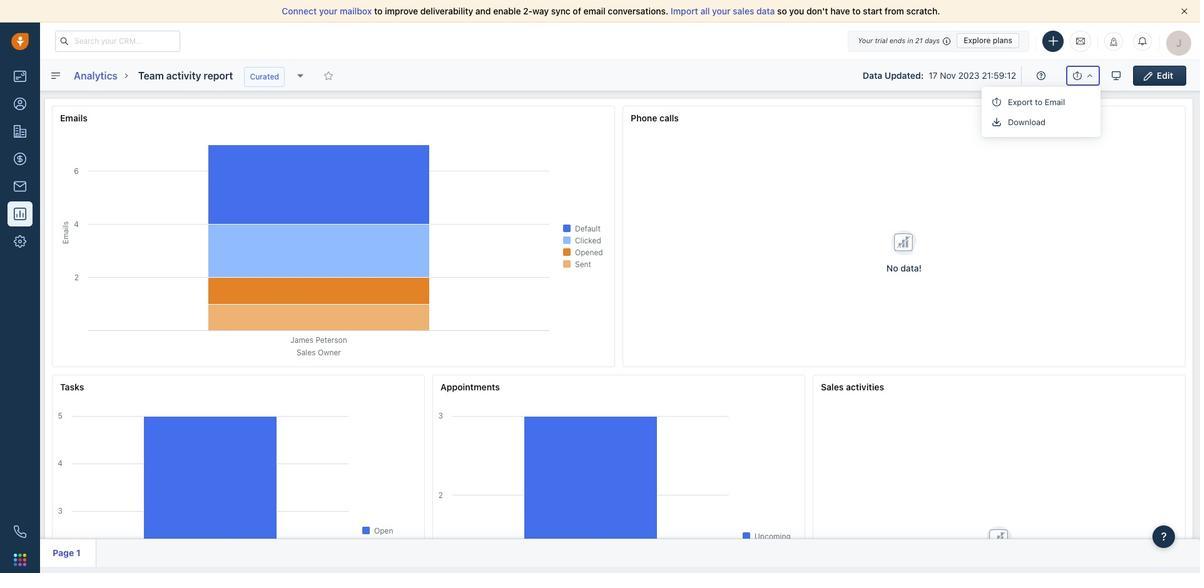 Task type: describe. For each thing, give the bounding box(es) containing it.
scratch.
[[907, 6, 941, 16]]

way
[[533, 6, 549, 16]]

of
[[573, 6, 582, 16]]

import all your sales data link
[[671, 6, 778, 16]]

trial
[[876, 36, 888, 44]]

data
[[757, 6, 775, 16]]

ends
[[890, 36, 906, 44]]

explore
[[964, 36, 992, 45]]

conversations.
[[608, 6, 669, 16]]

1 your from the left
[[319, 6, 338, 16]]

you
[[790, 6, 805, 16]]

and
[[476, 6, 491, 16]]

email
[[584, 6, 606, 16]]

Search your CRM... text field
[[55, 30, 180, 52]]

sales
[[733, 6, 755, 16]]

1 to from the left
[[374, 6, 383, 16]]

all
[[701, 6, 710, 16]]

start
[[864, 6, 883, 16]]

freshworks switcher image
[[14, 554, 26, 567]]

phone element
[[8, 520, 33, 545]]

2-
[[524, 6, 533, 16]]



Task type: locate. For each thing, give the bounding box(es) containing it.
days
[[925, 36, 941, 44]]

improve
[[385, 6, 418, 16]]

what's new image
[[1110, 37, 1119, 46]]

1 horizontal spatial to
[[853, 6, 861, 16]]

0 horizontal spatial to
[[374, 6, 383, 16]]

don't
[[807, 6, 829, 16]]

to right the mailbox
[[374, 6, 383, 16]]

mailbox
[[340, 6, 372, 16]]

0 horizontal spatial your
[[319, 6, 338, 16]]

2 to from the left
[[853, 6, 861, 16]]

so
[[778, 6, 788, 16]]

to left start
[[853, 6, 861, 16]]

connect your mailbox link
[[282, 6, 374, 16]]

connect
[[282, 6, 317, 16]]

explore plans link
[[958, 33, 1020, 48]]

21
[[916, 36, 923, 44]]

phone image
[[14, 526, 26, 539]]

your left the mailbox
[[319, 6, 338, 16]]

explore plans
[[964, 36, 1013, 45]]

your right all
[[713, 6, 731, 16]]

close image
[[1182, 8, 1188, 14]]

sync
[[552, 6, 571, 16]]

in
[[908, 36, 914, 44]]

to
[[374, 6, 383, 16], [853, 6, 861, 16]]

deliverability
[[421, 6, 474, 16]]

enable
[[494, 6, 521, 16]]

your
[[319, 6, 338, 16], [713, 6, 731, 16]]

1 horizontal spatial your
[[713, 6, 731, 16]]

plans
[[994, 36, 1013, 45]]

import
[[671, 6, 699, 16]]

your trial ends in 21 days
[[859, 36, 941, 44]]

have
[[831, 6, 851, 16]]

2 your from the left
[[713, 6, 731, 16]]

your
[[859, 36, 874, 44]]

connect your mailbox to improve deliverability and enable 2-way sync of email conversations. import all your sales data so you don't have to start from scratch.
[[282, 6, 941, 16]]

send email image
[[1077, 36, 1086, 46]]

from
[[885, 6, 905, 16]]



Task type: vqa. For each thing, say whether or not it's contained in the screenshot.
ends
yes



